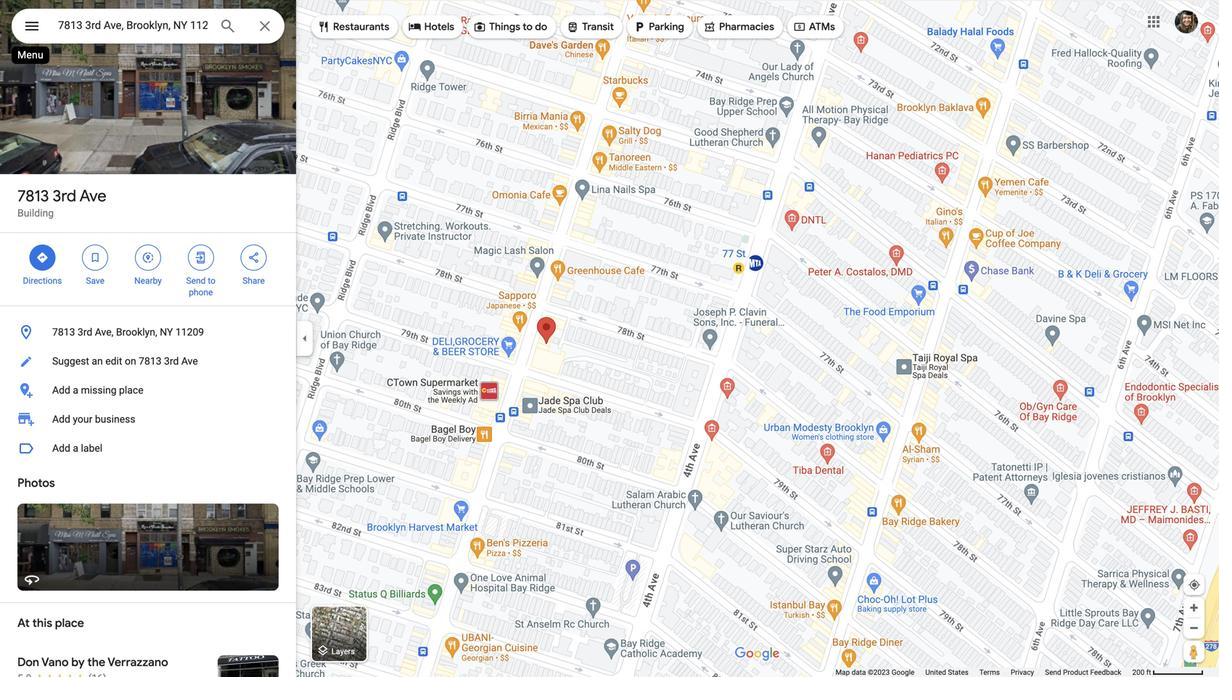 Task type: describe. For each thing, give the bounding box(es) containing it.
add a label
[[52, 442, 102, 454]]

zoom in image
[[1189, 602, 1200, 613]]

©2023
[[868, 668, 890, 677]]

ave inside button
[[181, 355, 198, 367]]


[[23, 16, 41, 37]]

things
[[489, 20, 520, 33]]

don vano by the verrazzano link
[[0, 644, 296, 677]]

parking
[[649, 20, 684, 33]]

google maps element
[[0, 0, 1219, 677]]

2 vertical spatial 3rd
[[164, 355, 179, 367]]

missing
[[81, 384, 117, 396]]

7813 3rd Ave, Brooklyn, NY 11209 field
[[12, 9, 285, 44]]

a for missing
[[73, 384, 78, 396]]

do
[[535, 20, 548, 33]]

privacy
[[1011, 668, 1034, 677]]

 search field
[[12, 9, 285, 46]]


[[89, 250, 102, 266]]

the
[[87, 655, 105, 670]]

send for send product feedback
[[1045, 668, 1062, 677]]

11209
[[176, 326, 204, 338]]


[[317, 19, 330, 35]]

united states
[[926, 668, 969, 677]]

7813 for ave
[[17, 186, 49, 206]]

add your business
[[52, 413, 135, 425]]

at
[[17, 616, 30, 631]]

your
[[73, 413, 92, 425]]

share
[[243, 276, 265, 286]]

ft
[[1147, 668, 1152, 677]]

zoom out image
[[1189, 623, 1200, 634]]


[[793, 19, 806, 35]]

7813 3rd ave main content
[[0, 0, 296, 677]]

suggest an edit on 7813 3rd ave button
[[0, 347, 296, 376]]


[[566, 19, 579, 35]]

directions
[[23, 276, 62, 286]]


[[194, 250, 207, 266]]

add for add a label
[[52, 442, 70, 454]]

7813 3rd ave building
[[17, 186, 106, 219]]

0 horizontal spatial place
[[55, 616, 84, 631]]

none field inside 7813 3rd ave, brooklyn, ny 11209 field
[[58, 17, 208, 34]]


[[247, 250, 260, 266]]

at this place
[[17, 616, 84, 631]]

suggest an edit on 7813 3rd ave
[[52, 355, 198, 367]]

 pharmacies
[[703, 19, 774, 35]]

3rd for ave
[[53, 186, 76, 206]]

actions for 7813 3rd ave region
[[0, 233, 296, 306]]

nearby
[[134, 276, 162, 286]]

footer inside google maps element
[[836, 668, 1133, 677]]

 atms
[[793, 19, 835, 35]]


[[473, 19, 486, 35]]

to inside the send to phone
[[208, 276, 216, 286]]

 hotels
[[408, 19, 454, 35]]

edit
[[105, 355, 122, 367]]

brooklyn,
[[116, 326, 157, 338]]

transit
[[582, 20, 614, 33]]

save
[[86, 276, 105, 286]]

show street view coverage image
[[1184, 641, 1205, 663]]

privacy button
[[1011, 668, 1034, 677]]

google
[[892, 668, 915, 677]]

feedback
[[1091, 668, 1122, 677]]

 things to do
[[473, 19, 548, 35]]

show your location image
[[1188, 579, 1201, 592]]

phone
[[189, 287, 213, 298]]

google account: giulia masi  
(giulia.masi@adept.ai) image
[[1175, 10, 1198, 33]]

don vano by the verrazzano
[[17, 655, 168, 670]]


[[142, 250, 155, 266]]

data
[[852, 668, 866, 677]]



Task type: vqa. For each thing, say whether or not it's contained in the screenshot.


Task type: locate. For each thing, give the bounding box(es) containing it.
5.0 stars 16 reviews image
[[17, 671, 107, 677]]

add for add your business
[[52, 413, 70, 425]]

send inside the send to phone
[[186, 276, 206, 286]]

3rd for ave,
[[78, 326, 92, 338]]

on
[[125, 355, 136, 367]]

3 add from the top
[[52, 442, 70, 454]]

to inside the  things to do
[[523, 20, 533, 33]]

ave,
[[95, 326, 114, 338]]

collapse side panel image
[[297, 331, 313, 347]]

send up "phone"
[[186, 276, 206, 286]]

7813 inside 7813 3rd ave building
[[17, 186, 49, 206]]

an
[[92, 355, 103, 367]]

200 ft
[[1133, 668, 1152, 677]]

layers
[[332, 647, 355, 656]]

0 vertical spatial send
[[186, 276, 206, 286]]


[[36, 250, 49, 266]]

None field
[[58, 17, 208, 34]]

restaurants
[[333, 20, 390, 33]]

map data ©2023 google
[[836, 668, 915, 677]]

suggest
[[52, 355, 89, 367]]

place down the on
[[119, 384, 143, 396]]


[[703, 19, 716, 35]]

0 vertical spatial add
[[52, 384, 70, 396]]

send
[[186, 276, 206, 286], [1045, 668, 1062, 677]]

1 horizontal spatial to
[[523, 20, 533, 33]]


[[633, 19, 646, 35]]

1 horizontal spatial send
[[1045, 668, 1062, 677]]

don
[[17, 655, 39, 670]]

200 ft button
[[1133, 668, 1204, 677]]

place inside button
[[119, 384, 143, 396]]

1 horizontal spatial place
[[119, 384, 143, 396]]

7813 inside "7813 3rd ave, brooklyn, ny 11209" button
[[52, 326, 75, 338]]

7813 up building on the left top of page
[[17, 186, 49, 206]]

to up "phone"
[[208, 276, 216, 286]]

7813 for ave,
[[52, 326, 75, 338]]

ave up 
[[80, 186, 106, 206]]

building
[[17, 207, 54, 219]]

terms
[[980, 668, 1000, 677]]

1 vertical spatial send
[[1045, 668, 1062, 677]]

vano
[[41, 655, 69, 670]]

photos
[[17, 476, 55, 491]]

0 horizontal spatial ave
[[80, 186, 106, 206]]

ave down 11209
[[181, 355, 198, 367]]

pharmacies
[[719, 20, 774, 33]]

3rd left "ave,"
[[78, 326, 92, 338]]

place
[[119, 384, 143, 396], [55, 616, 84, 631]]

add left the your
[[52, 413, 70, 425]]

 transit
[[566, 19, 614, 35]]

0 vertical spatial 7813
[[17, 186, 49, 206]]

footer
[[836, 668, 1133, 677]]

send for send to phone
[[186, 276, 206, 286]]

add inside button
[[52, 384, 70, 396]]

1 vertical spatial a
[[73, 442, 78, 454]]

3rd inside 7813 3rd ave building
[[53, 186, 76, 206]]

add a missing place button
[[0, 376, 296, 405]]

label
[[81, 442, 102, 454]]

2 horizontal spatial 7813
[[139, 355, 162, 367]]

7813 3rd ave, brooklyn, ny 11209 button
[[0, 318, 296, 347]]

send product feedback
[[1045, 668, 1122, 677]]

by
[[71, 655, 85, 670]]

send inside button
[[1045, 668, 1062, 677]]

ave inside 7813 3rd ave building
[[80, 186, 106, 206]]

1 vertical spatial 3rd
[[78, 326, 92, 338]]

0 horizontal spatial 3rd
[[53, 186, 76, 206]]

1 vertical spatial to
[[208, 276, 216, 286]]

atms
[[809, 20, 835, 33]]

1 add from the top
[[52, 384, 70, 396]]

0 vertical spatial ave
[[80, 186, 106, 206]]

3rd up building on the left top of page
[[53, 186, 76, 206]]

states
[[948, 668, 969, 677]]

united
[[926, 668, 946, 677]]

0 vertical spatial to
[[523, 20, 533, 33]]

0 vertical spatial a
[[73, 384, 78, 396]]

7813 up suggest
[[52, 326, 75, 338]]

place right the this
[[55, 616, 84, 631]]

0 horizontal spatial 7813
[[17, 186, 49, 206]]

7813 right the on
[[139, 355, 162, 367]]

to left 'do'
[[523, 20, 533, 33]]

terms button
[[980, 668, 1000, 677]]

send product feedback button
[[1045, 668, 1122, 677]]

business
[[95, 413, 135, 425]]

add down suggest
[[52, 384, 70, 396]]

ny
[[160, 326, 173, 338]]

add for add a missing place
[[52, 384, 70, 396]]

add left label
[[52, 442, 70, 454]]

 parking
[[633, 19, 684, 35]]

1 vertical spatial place
[[55, 616, 84, 631]]

1 vertical spatial ave
[[181, 355, 198, 367]]

7813 3rd ave, brooklyn, ny 11209
[[52, 326, 204, 338]]

a for label
[[73, 442, 78, 454]]

add
[[52, 384, 70, 396], [52, 413, 70, 425], [52, 442, 70, 454]]

0 vertical spatial 3rd
[[53, 186, 76, 206]]

a left missing
[[73, 384, 78, 396]]

3rd down ny at top left
[[164, 355, 179, 367]]

verrazzano
[[108, 655, 168, 670]]

2 a from the top
[[73, 442, 78, 454]]

2 vertical spatial add
[[52, 442, 70, 454]]

footer containing map data ©2023 google
[[836, 668, 1133, 677]]

1 vertical spatial 7813
[[52, 326, 75, 338]]

 button
[[12, 9, 52, 46]]

add your business link
[[0, 405, 296, 434]]

add a missing place
[[52, 384, 143, 396]]

0 horizontal spatial send
[[186, 276, 206, 286]]

0 vertical spatial place
[[119, 384, 143, 396]]

this
[[32, 616, 52, 631]]

2 add from the top
[[52, 413, 70, 425]]

ave
[[80, 186, 106, 206], [181, 355, 198, 367]]

2 vertical spatial 7813
[[139, 355, 162, 367]]

1 horizontal spatial ave
[[181, 355, 198, 367]]

200
[[1133, 668, 1145, 677]]

7813
[[17, 186, 49, 206], [52, 326, 75, 338], [139, 355, 162, 367]]

3rd
[[53, 186, 76, 206], [78, 326, 92, 338], [164, 355, 179, 367]]

1 horizontal spatial 7813
[[52, 326, 75, 338]]

a inside button
[[73, 384, 78, 396]]

7813 inside suggest an edit on 7813 3rd ave button
[[139, 355, 162, 367]]

a
[[73, 384, 78, 396], [73, 442, 78, 454]]

send left product
[[1045, 668, 1062, 677]]

to
[[523, 20, 533, 33], [208, 276, 216, 286]]

a inside button
[[73, 442, 78, 454]]

send to phone
[[186, 276, 216, 298]]

a left label
[[73, 442, 78, 454]]

1 horizontal spatial 3rd
[[78, 326, 92, 338]]

united states button
[[926, 668, 969, 677]]

add a label button
[[0, 434, 296, 463]]


[[408, 19, 421, 35]]

map
[[836, 668, 850, 677]]

2 horizontal spatial 3rd
[[164, 355, 179, 367]]

add inside button
[[52, 442, 70, 454]]

1 vertical spatial add
[[52, 413, 70, 425]]

hotels
[[424, 20, 454, 33]]

0 horizontal spatial to
[[208, 276, 216, 286]]

product
[[1063, 668, 1089, 677]]

 restaurants
[[317, 19, 390, 35]]

1 a from the top
[[73, 384, 78, 396]]



